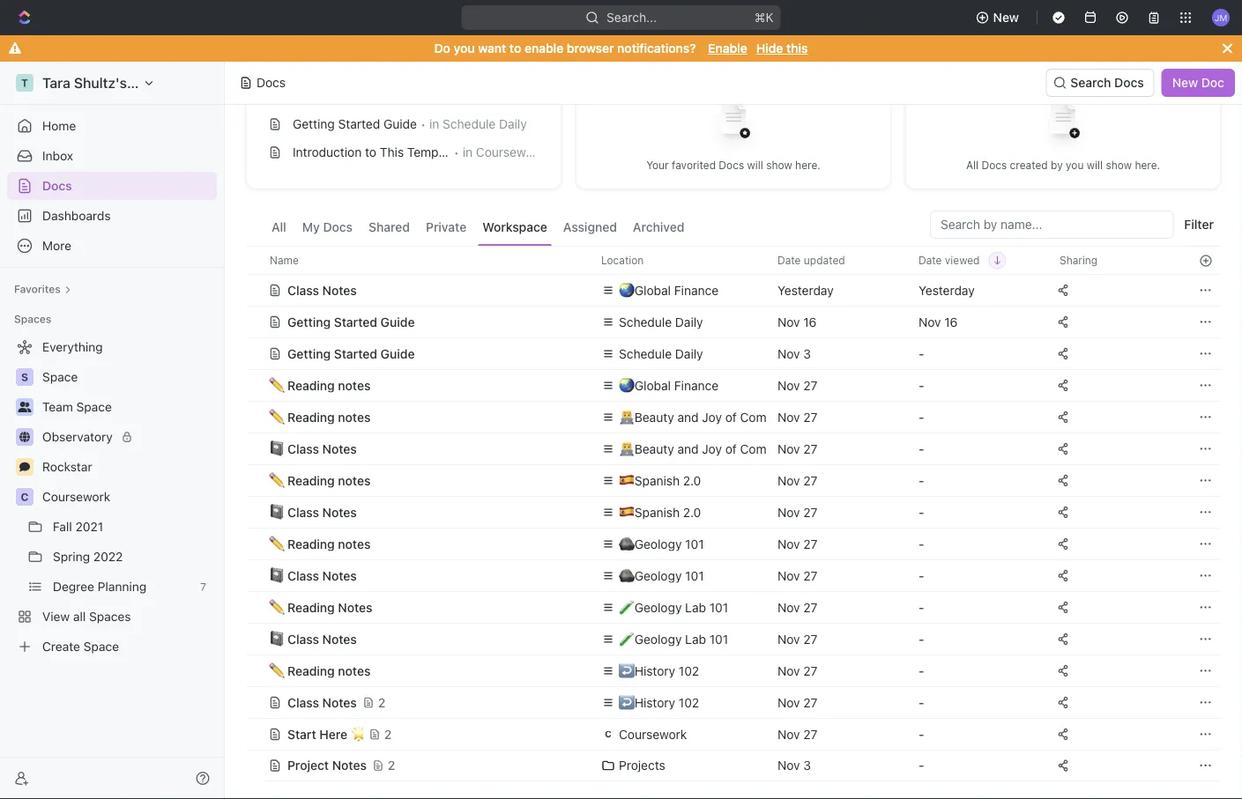 Task type: vqa. For each thing, say whether or not it's contained in the screenshot.


Task type: locate. For each thing, give the bounding box(es) containing it.
1 horizontal spatial here.
[[1135, 159, 1161, 172]]

1 vertical spatial started
[[334, 315, 378, 329]]

nov 27 for row containing start here 🌟
[[778, 728, 818, 742]]

2 vertical spatial started
[[334, 347, 378, 361]]

1 vertical spatial in
[[463, 145, 473, 160]]

1 vertical spatial nov 3
[[778, 759, 811, 774]]

1 horizontal spatial •
[[454, 146, 459, 159]]

tree containing everything
[[7, 333, 217, 662]]

2 vertical spatial coursework
[[619, 728, 687, 742]]

reading notes
[[288, 378, 371, 393], [288, 410, 371, 425], [288, 474, 371, 488], [288, 537, 371, 552], [288, 664, 371, 679]]

notes for class notes button related to 🪨 geology 101
[[323, 569, 357, 583]]

🌏
[[619, 283, 632, 298], [619, 378, 632, 393]]

1 vertical spatial and
[[678, 442, 699, 456]]

notes for reading notes button
[[338, 601, 373, 615]]

new inside button
[[1173, 75, 1199, 90]]

spanish
[[635, 474, 680, 488], [635, 505, 680, 520]]

1 vertical spatial ↩️
[[619, 696, 632, 710]]

0 horizontal spatial coursework
[[42, 490, 110, 505]]

1 geology from the top
[[635, 537, 682, 552]]

0 vertical spatial ↩️
[[619, 664, 632, 679]]

in right template at the top left of the page
[[463, 145, 473, 160]]

2 beauty from the top
[[635, 442, 674, 456]]

workspace right shultz's
[[131, 75, 204, 91]]

in up template at the top left of the page
[[430, 117, 440, 131]]

3 geology from the top
[[635, 601, 682, 615]]

will right the by
[[1087, 159, 1104, 172]]

1 horizontal spatial new
[[1173, 75, 1199, 90]]

will
[[748, 159, 764, 172], [1087, 159, 1104, 172]]

🌏 global finance for yesterday
[[619, 283, 719, 298]]

🌟
[[351, 728, 363, 742]]

0 horizontal spatial here.
[[796, 159, 821, 172]]

all
[[73, 610, 86, 624]]

notes
[[338, 378, 371, 393], [338, 410, 371, 425], [338, 474, 371, 488], [338, 537, 371, 552], [338, 664, 371, 679]]

2 and from the top
[[678, 442, 699, 456]]

0 vertical spatial •
[[421, 118, 426, 131]]

workspace
[[131, 75, 204, 91], [483, 220, 548, 235]]

1 vertical spatial c
[[605, 730, 612, 740]]

0 vertical spatial 2.0
[[683, 474, 701, 488]]

1 vertical spatial ↩️ history 102
[[619, 696, 700, 710]]

2 finance from the top
[[675, 378, 719, 393]]

0 vertical spatial 3
[[804, 347, 811, 361]]

enable
[[708, 41, 748, 56]]

reading for 🪨
[[288, 537, 335, 552]]

1 vertical spatial schedule
[[619, 315, 672, 329]]

1 vertical spatial global
[[635, 378, 671, 393]]

🌏 global finance
[[619, 283, 719, 298], [619, 378, 719, 393]]

16
[[804, 315, 817, 329], [945, 315, 958, 329]]

1 102 from the top
[[679, 664, 700, 679]]

2 geology from the top
[[635, 569, 682, 583]]

3 for schedule daily
[[804, 347, 811, 361]]

1 beauty from the top
[[635, 410, 674, 425]]

2 vertical spatial daily
[[676, 347, 704, 361]]

show right the by
[[1107, 159, 1133, 172]]

6 nov 27 from the top
[[778, 537, 818, 552]]

notes for 👨‍💻 beauty and joy of computing's class notes button
[[323, 442, 357, 456]]

1 🌏 global finance from the top
[[619, 283, 719, 298]]

•
[[421, 118, 426, 131], [454, 146, 459, 159]]

3 reading notes button from the top
[[268, 465, 580, 497]]

4 class notes from the top
[[288, 569, 357, 583]]

1 notes from the top
[[338, 378, 371, 393]]

dashboards link
[[7, 202, 217, 230]]

↩️ for third row from the bottom
[[619, 696, 632, 710]]

1 vertical spatial 🌏 global finance
[[619, 378, 719, 393]]

🧪  geology lab 101 for class notes
[[619, 632, 729, 647]]

1 vertical spatial getting
[[288, 315, 331, 329]]

1 vertical spatial 🇪🇸
[[619, 505, 632, 520]]

4 class from the top
[[288, 569, 319, 583]]

🌏 for nov 27
[[619, 378, 632, 393]]

8 27 from the top
[[804, 601, 818, 615]]

shared button
[[364, 211, 415, 246]]

1 vertical spatial joy
[[702, 442, 722, 456]]

2 👨‍💻 beauty and joy of computing from the top
[[619, 442, 803, 456]]

2 class notes button from the top
[[268, 434, 580, 465]]

0 vertical spatial 🧪  geology lab 101
[[619, 601, 729, 615]]

guide
[[384, 117, 417, 131], [381, 315, 415, 329], [381, 347, 415, 361]]

0 vertical spatial all
[[967, 159, 979, 172]]

5 notes from the top
[[338, 664, 371, 679]]

0 vertical spatial 👨‍💻 beauty and joy of computing
[[619, 410, 803, 425]]

date left viewed
[[919, 254, 942, 267]]

2 reading from the top
[[288, 410, 335, 425]]

user group image
[[18, 402, 31, 413]]

0 vertical spatial 🌏
[[619, 283, 632, 298]]

1 horizontal spatial in
[[463, 145, 473, 160]]

daily
[[499, 117, 527, 131], [676, 315, 704, 329], [676, 347, 704, 361]]

class
[[288, 283, 319, 298], [288, 442, 319, 456], [288, 505, 319, 520], [288, 569, 319, 583], [288, 632, 319, 647], [288, 696, 319, 710]]

1 🌏 from the top
[[619, 283, 632, 298]]

3
[[804, 347, 811, 361], [804, 759, 811, 774]]

• up introduction to this template • in coursework
[[421, 118, 426, 131]]

• down getting started guide • in schedule daily
[[454, 146, 459, 159]]

2 show from the left
[[1107, 159, 1133, 172]]

16 down date updated button
[[804, 315, 817, 329]]

5 reading notes button from the top
[[268, 656, 580, 688]]

computing
[[741, 410, 803, 425], [741, 442, 803, 456]]

1 vertical spatial 🪨
[[619, 569, 632, 583]]

and for class notes
[[678, 442, 699, 456]]

space up observatory
[[76, 400, 112, 415]]

0 vertical spatial 🌏 global finance
[[619, 283, 719, 298]]

🧪 for class notes
[[619, 632, 632, 647]]

1 vertical spatial •
[[454, 146, 459, 159]]

global for yesterday
[[635, 283, 671, 298]]

2 history from the top
[[635, 696, 676, 710]]

space up team
[[42, 370, 78, 385]]

12 nov 27 from the top
[[778, 728, 818, 742]]

reading notes for 🇪🇸
[[288, 474, 371, 488]]

daily for nov 3
[[676, 347, 704, 361]]

1 vertical spatial getting started guide
[[288, 347, 415, 361]]

1 vertical spatial 🧪  geology lab 101
[[619, 632, 729, 647]]

class notes
[[288, 283, 357, 298], [288, 442, 357, 456], [288, 505, 357, 520], [288, 569, 357, 583], [288, 632, 357, 647], [288, 696, 357, 710]]

7 - from the top
[[919, 537, 925, 552]]

1 history from the top
[[635, 664, 676, 679]]

1 vertical spatial history
[[635, 696, 676, 710]]

new
[[994, 10, 1020, 25], [1173, 75, 1199, 90]]

0 vertical spatial you
[[454, 41, 475, 56]]

2
[[378, 696, 386, 710], [384, 728, 392, 742], [388, 759, 396, 774]]

s
[[21, 371, 28, 384]]

1 vertical spatial to
[[365, 145, 377, 160]]

1 16 from the left
[[804, 315, 817, 329]]

0 vertical spatial started
[[338, 117, 380, 131]]

4 nov 27 from the top
[[778, 474, 818, 488]]

1 getting started guide from the top
[[288, 315, 415, 329]]

class for 🪨 geology 101
[[288, 569, 319, 583]]

1 vertical spatial spaces
[[89, 610, 131, 624]]

dashboards
[[42, 209, 111, 223]]

4 reading notes button from the top
[[268, 529, 580, 561]]

4 - from the top
[[919, 442, 925, 456]]

0 vertical spatial finance
[[675, 283, 719, 298]]

notes for class notes button corresponding to 🌏 global finance
[[323, 283, 357, 298]]

yesterday down date updated button
[[778, 283, 834, 298]]

home link
[[7, 112, 217, 140]]

👨‍💻 for notes
[[619, 442, 632, 456]]

everything
[[42, 340, 103, 355]]

to left this
[[365, 145, 377, 160]]

class notes for 🪨
[[288, 569, 357, 583]]

workspace right private
[[483, 220, 548, 235]]

schedule
[[443, 117, 496, 131], [619, 315, 672, 329], [619, 347, 672, 361]]

10 row from the top
[[246, 528, 1222, 561]]

1 🪨 geology 101 from the top
[[619, 537, 704, 552]]

observatory
[[42, 430, 113, 445]]

reading notes button for 👨‍💻 beauty and joy of computing
[[268, 402, 580, 434]]

2 🇪🇸 from the top
[[619, 505, 632, 520]]

1 reading from the top
[[288, 378, 335, 393]]

0 vertical spatial beauty
[[635, 410, 674, 425]]

1 vertical spatial daily
[[676, 315, 704, 329]]

1 2.0 from the top
[[683, 474, 701, 488]]

will down no favorited docs image in the right of the page
[[748, 159, 764, 172]]

cell
[[246, 528, 265, 560]]

date
[[778, 254, 801, 267], [919, 254, 942, 267]]

notes for 🌏 global finance
[[338, 378, 371, 393]]

computing for notes
[[741, 442, 803, 456]]

2 vertical spatial getting
[[288, 347, 331, 361]]

0 vertical spatial and
[[678, 410, 699, 425]]

27 for 🌏 global finance's reading notes button
[[804, 378, 818, 393]]

0 horizontal spatial workspace
[[131, 75, 204, 91]]

↩️ history 102
[[619, 664, 700, 679], [619, 696, 700, 710]]

all inside button
[[272, 220, 286, 235]]

0 horizontal spatial spaces
[[14, 313, 51, 325]]

0 horizontal spatial new
[[994, 10, 1020, 25]]

to right want
[[510, 41, 522, 56]]

introduction to this template • in coursework
[[293, 145, 544, 160]]

0 vertical spatial new
[[994, 10, 1020, 25]]

coursework up workspace button
[[476, 145, 544, 160]]

coursework, , element
[[16, 489, 34, 506], [602, 728, 616, 742]]

fall 2021
[[53, 520, 103, 534]]

1 horizontal spatial workspace
[[483, 220, 548, 235]]

0 vertical spatial spanish
[[635, 474, 680, 488]]

🇪🇸 for notes
[[619, 505, 632, 520]]

3 for projects
[[804, 759, 811, 774]]

spaces up create space link
[[89, 610, 131, 624]]

tara shultz's workspace, , element
[[16, 74, 34, 92]]

2 2.0 from the top
[[683, 505, 701, 520]]

all for all
[[272, 220, 286, 235]]

team space
[[42, 400, 112, 415]]

notes for 🪨 geology 101
[[338, 537, 371, 552]]

all left "created"
[[967, 159, 979, 172]]

notes for 🇪🇸 spanish 2.0 class notes button
[[323, 505, 357, 520]]

history
[[635, 664, 676, 679], [635, 696, 676, 710]]

class for 🧪  geology lab 101
[[288, 632, 319, 647]]

and
[[678, 410, 699, 425], [678, 442, 699, 456]]

1 horizontal spatial nov 16
[[919, 315, 958, 329]]

class notes button for 🌏 global finance
[[268, 275, 580, 306]]

tab list
[[267, 211, 689, 246]]

beauty for class notes
[[635, 442, 674, 456]]

favorites button
[[7, 279, 78, 300]]

0 vertical spatial joy
[[702, 410, 722, 425]]

1 vertical spatial 3
[[804, 759, 811, 774]]

2 🇪🇸 spanish 2.0 from the top
[[619, 505, 701, 520]]

27 for class notes button related to 🪨 geology 101
[[804, 569, 818, 583]]

tara
[[42, 75, 70, 91]]

7 27 from the top
[[804, 569, 818, 583]]

all
[[967, 159, 979, 172], [272, 220, 286, 235]]

nov 27 for fifth row from the bottom
[[778, 632, 818, 647]]

1 vertical spatial 👨‍💻
[[619, 442, 632, 456]]

2 nov 3 from the top
[[778, 759, 811, 774]]

1 👨‍💻 from the top
[[619, 410, 632, 425]]

0 vertical spatial 🪨 geology 101
[[619, 537, 704, 552]]

0 vertical spatial lab
[[685, 601, 707, 615]]

1 vertical spatial 102
[[679, 696, 700, 710]]

0 vertical spatial ↩️ history 102
[[619, 664, 700, 679]]

0 horizontal spatial show
[[767, 159, 793, 172]]

🧪 for reading notes
[[619, 601, 632, 615]]

0 vertical spatial nov 3
[[778, 347, 811, 361]]

1 horizontal spatial will
[[1087, 159, 1104, 172]]

space, , element
[[16, 369, 34, 386]]

1 reading notes from the top
[[288, 378, 371, 393]]

browser
[[567, 41, 614, 56]]

2 getting started guide button from the top
[[268, 338, 580, 370]]

reading for 🧪
[[288, 601, 335, 615]]

class for 🇪🇸 spanish 2.0
[[288, 505, 319, 520]]

↩️ for 14th row from the top of the page
[[619, 664, 632, 679]]

0 horizontal spatial coursework, , element
[[16, 489, 34, 506]]

0 horizontal spatial to
[[365, 145, 377, 160]]

date inside 'date viewed' button
[[919, 254, 942, 267]]

27 for 🇪🇸 spanish 2.0 reading notes button
[[804, 474, 818, 488]]

create
[[42, 640, 80, 654]]

1 horizontal spatial date
[[919, 254, 942, 267]]

0 vertical spatial computing
[[741, 410, 803, 425]]

2 nov 27 from the top
[[778, 410, 818, 425]]

0 vertical spatial history
[[635, 664, 676, 679]]

1 vertical spatial coursework
[[42, 490, 110, 505]]

nov 27 for 7th row
[[778, 442, 818, 456]]

date left 'updated'
[[778, 254, 801, 267]]

1 vertical spatial guide
[[381, 315, 415, 329]]

team
[[42, 400, 73, 415]]

1 vertical spatial 2
[[384, 728, 392, 742]]

name
[[270, 254, 299, 267]]

2 spanish from the top
[[635, 505, 680, 520]]

0 horizontal spatial nov 16
[[778, 315, 817, 329]]

favorited
[[672, 159, 716, 172]]

3 class notes button from the top
[[268, 497, 580, 529]]

reading notes button for ↩️ history 102
[[268, 656, 580, 688]]

1 🧪  geology lab 101 from the top
[[619, 601, 729, 615]]

👨‍💻
[[619, 410, 632, 425], [619, 442, 632, 456]]

8 nov 27 from the top
[[778, 601, 818, 615]]

space down view all spaces link
[[84, 640, 119, 654]]

global for nov 27
[[635, 378, 671, 393]]

2 vertical spatial space
[[84, 640, 119, 654]]

1 vertical spatial finance
[[675, 378, 719, 393]]

1 horizontal spatial to
[[510, 41, 522, 56]]

1 schedule daily from the top
[[619, 315, 704, 329]]

1 class from the top
[[288, 283, 319, 298]]

2 👨‍💻 from the top
[[619, 442, 632, 456]]

1 vertical spatial 🧪
[[619, 632, 632, 647]]

nov 16 down date updated button
[[778, 315, 817, 329]]

this
[[380, 145, 404, 160]]

1 computing from the top
[[741, 410, 803, 425]]

table containing class notes
[[246, 246, 1222, 784]]

space inside create space link
[[84, 640, 119, 654]]

2 🧪  geology lab 101 from the top
[[619, 632, 729, 647]]

1 horizontal spatial yesterday
[[919, 283, 975, 298]]

guide for nov 3
[[381, 347, 415, 361]]

1 horizontal spatial all
[[967, 159, 979, 172]]

joy
[[702, 410, 722, 425], [702, 442, 722, 456]]

space inside team space link
[[76, 400, 112, 415]]

1 ↩️ from the top
[[619, 664, 632, 679]]

5 class notes button from the top
[[268, 624, 580, 656]]

history for third row from the bottom
[[635, 696, 676, 710]]

c inside the c coursework
[[605, 730, 612, 740]]

0 vertical spatial to
[[510, 41, 522, 56]]

2 reading notes button from the top
[[268, 402, 580, 434]]

0 vertical spatial 🇪🇸
[[619, 474, 632, 488]]

class for 👨‍💻 beauty and joy of computing
[[288, 442, 319, 456]]

spaces down favorites
[[14, 313, 51, 325]]

space
[[42, 370, 78, 385], [76, 400, 112, 415], [84, 640, 119, 654]]

table
[[246, 246, 1222, 784]]

1 vertical spatial spanish
[[635, 505, 680, 520]]

class notes for 🧪
[[288, 632, 357, 647]]

search docs button
[[1046, 69, 1155, 97]]

date inside date updated button
[[778, 254, 801, 267]]

1 vertical spatial 👨‍💻 beauty and joy of computing
[[619, 442, 803, 456]]

16 down date viewed
[[945, 315, 958, 329]]

4 notes from the top
[[338, 537, 371, 552]]

2 notes from the top
[[338, 410, 371, 425]]

2 computing from the top
[[741, 442, 803, 456]]

1 joy from the top
[[702, 410, 722, 425]]

row
[[246, 246, 1222, 275], [246, 274, 1222, 306], [246, 306, 1222, 338], [246, 338, 1222, 370], [246, 370, 1222, 402], [246, 401, 1222, 434], [246, 433, 1222, 465], [246, 465, 1222, 497], [246, 497, 1222, 529], [246, 528, 1222, 561], [246, 560, 1222, 592], [246, 592, 1222, 624], [246, 624, 1222, 656], [246, 655, 1222, 688], [246, 686, 1222, 721], [246, 718, 1222, 753], [246, 749, 1222, 784]]

0 horizontal spatial yesterday
[[778, 283, 834, 298]]

getting started guide button for nov 16
[[268, 306, 580, 338]]

c
[[21, 491, 29, 504], [605, 730, 612, 740]]

rockstar
[[42, 460, 92, 475]]

3 reading notes from the top
[[288, 474, 371, 488]]

reading inside reading notes button
[[288, 601, 335, 615]]

nov 16 down date viewed
[[919, 315, 958, 329]]

class for 🌏 global finance
[[288, 283, 319, 298]]

2 lab from the top
[[685, 632, 707, 647]]

102
[[679, 664, 700, 679], [679, 696, 700, 710]]

yesterday down date viewed
[[919, 283, 975, 298]]

0 vertical spatial 🇪🇸 spanish 2.0
[[619, 474, 701, 488]]

schedule daily for nov 16
[[619, 315, 704, 329]]

2 🌏 from the top
[[619, 378, 632, 393]]

show down no favorited docs image in the right of the page
[[767, 159, 793, 172]]

nov 3
[[778, 347, 811, 361], [778, 759, 811, 774]]

row containing name
[[246, 246, 1222, 275]]

12 27 from the top
[[804, 728, 818, 742]]

2 reading notes from the top
[[288, 410, 371, 425]]

everything link
[[7, 333, 213, 362]]

spring 2022 link
[[53, 543, 213, 572]]

9 nov 27 from the top
[[778, 632, 818, 647]]

0 vertical spatial 102
[[679, 664, 700, 679]]

1 horizontal spatial coursework
[[476, 145, 544, 160]]

1 horizontal spatial 16
[[945, 315, 958, 329]]

👨‍💻 beauty and joy of computing for class notes
[[619, 442, 803, 456]]

4 class notes button from the top
[[268, 561, 580, 592]]

nov 27 for tenth row
[[778, 537, 818, 552]]

search docs
[[1071, 75, 1145, 90]]

c inside sidebar navigation
[[21, 491, 29, 504]]

2021
[[75, 520, 103, 534]]

0 horizontal spatial all
[[272, 220, 286, 235]]

coursework up the projects
[[619, 728, 687, 742]]

and for reading notes
[[678, 410, 699, 425]]

7
[[200, 581, 206, 594]]

schedule for nov 3
[[619, 347, 672, 361]]

nov 16
[[778, 315, 817, 329], [919, 315, 958, 329]]

12 row from the top
[[246, 592, 1222, 624]]

1 vertical spatial 2.0
[[683, 505, 701, 520]]

reading notes button for 🇪🇸 spanish 2.0
[[268, 465, 580, 497]]

c coursework
[[605, 728, 687, 742]]

you right 'do'
[[454, 41, 475, 56]]

my docs
[[302, 220, 353, 235]]

5 nov 27 from the top
[[778, 505, 818, 520]]

show
[[767, 159, 793, 172], [1107, 159, 1133, 172]]

🇪🇸 spanish 2.0 for reading notes
[[619, 474, 701, 488]]

0 horizontal spatial date
[[778, 254, 801, 267]]

notes for 🧪  geology lab 101's class notes button
[[323, 632, 357, 647]]

0 vertical spatial 👨‍💻
[[619, 410, 632, 425]]

1 and from the top
[[678, 410, 699, 425]]

view
[[42, 610, 70, 624]]

2 class notes from the top
[[288, 442, 357, 456]]

home
[[42, 119, 76, 133]]

new doc
[[1173, 75, 1225, 90]]

2 date from the left
[[919, 254, 942, 267]]

you right the by
[[1066, 159, 1084, 172]]

3 reading from the top
[[288, 474, 335, 488]]

workspace inside sidebar navigation
[[131, 75, 204, 91]]

0 vertical spatial 🧪
[[619, 601, 632, 615]]

jm button
[[1207, 4, 1236, 32]]

all left my
[[272, 220, 286, 235]]

🧪  geology lab 101
[[619, 601, 729, 615], [619, 632, 729, 647]]

1 vertical spatial 🇪🇸 spanish 2.0
[[619, 505, 701, 520]]

coursework up fall 2021
[[42, 490, 110, 505]]

tree
[[7, 333, 217, 662]]

27 for ↩️ history 102's reading notes button
[[804, 664, 818, 679]]

2 vertical spatial 2
[[388, 759, 396, 774]]

new inside new button
[[994, 10, 1020, 25]]

lab
[[685, 601, 707, 615], [685, 632, 707, 647]]

8 row from the top
[[246, 465, 1222, 497]]

👨‍💻 beauty and joy of computing
[[619, 410, 803, 425], [619, 442, 803, 456]]

viewed
[[945, 254, 980, 267]]

13 row from the top
[[246, 624, 1222, 656]]

2 🌏 global finance from the top
[[619, 378, 719, 393]]

0 horizontal spatial will
[[748, 159, 764, 172]]

finance
[[675, 283, 719, 298], [675, 378, 719, 393]]

more button
[[7, 232, 217, 260]]

2 getting started guide from the top
[[288, 347, 415, 361]]

1 vertical spatial 🌏
[[619, 378, 632, 393]]

11 - from the top
[[919, 664, 925, 679]]

5 class notes from the top
[[288, 632, 357, 647]]

3 nov 27 from the top
[[778, 442, 818, 456]]

tree inside sidebar navigation
[[7, 333, 217, 662]]

27 for reading notes button corresponding to 🪨 geology 101
[[804, 537, 818, 552]]

c for c
[[21, 491, 29, 504]]

project
[[288, 759, 329, 774]]

17 row from the top
[[246, 749, 1222, 784]]



Task type: describe. For each thing, give the bounding box(es) containing it.
rockstar link
[[42, 453, 213, 482]]

row containing start here 🌟
[[246, 718, 1222, 753]]

updated
[[804, 254, 846, 267]]

0 vertical spatial getting
[[293, 117, 335, 131]]

new doc button
[[1162, 69, 1236, 97]]

getting started guide • in schedule daily
[[293, 117, 527, 131]]

6 row from the top
[[246, 401, 1222, 434]]

schedule for nov 16
[[619, 315, 672, 329]]

5 row from the top
[[246, 370, 1222, 402]]

2 horizontal spatial coursework
[[619, 728, 687, 742]]

no favorited docs image
[[699, 88, 769, 158]]

class notes button for 🧪  geology lab 101
[[268, 624, 580, 656]]

🌏 for yesterday
[[619, 283, 632, 298]]

row containing project notes
[[246, 749, 1222, 784]]

team space link
[[42, 393, 213, 422]]

10 - from the top
[[919, 632, 925, 647]]

2022
[[93, 550, 123, 564]]

1 nov 16 from the left
[[778, 315, 817, 329]]

shultz's
[[74, 75, 127, 91]]

space for team
[[76, 400, 112, 415]]

🇪🇸 for notes
[[619, 474, 632, 488]]

12 - from the top
[[919, 696, 925, 710]]

class notes button for 🪨 geology 101
[[268, 561, 580, 592]]

reading notes button for 🪨 geology 101
[[268, 529, 580, 561]]

reading notes for ↩️
[[288, 664, 371, 679]]

filter button
[[1178, 211, 1222, 239]]

finance for yesterday
[[675, 283, 719, 298]]

nov 27 for third row from the bottom
[[778, 696, 818, 710]]

by
[[1051, 159, 1063, 172]]

no created by me docs image
[[1028, 88, 1099, 158]]

1 - from the top
[[919, 347, 925, 361]]

👨‍💻 for notes
[[619, 410, 632, 425]]

lab for class notes
[[685, 632, 707, 647]]

date updated
[[778, 254, 846, 267]]

space link
[[42, 363, 213, 392]]

new for new doc
[[1173, 75, 1199, 90]]

7 row from the top
[[246, 433, 1222, 465]]

nov 27 for sixth row from the top of the page
[[778, 410, 818, 425]]

create space
[[42, 640, 119, 654]]

🧪  geology lab 101 for reading notes
[[619, 601, 729, 615]]

6 - from the top
[[919, 505, 925, 520]]

row containing reading notes
[[246, 592, 1222, 624]]

started for nov 3
[[334, 347, 378, 361]]

t
[[21, 77, 28, 89]]

🇪🇸 spanish 2.0 for class notes
[[619, 505, 701, 520]]

⌘k
[[755, 10, 774, 25]]

2 - from the top
[[919, 378, 925, 393]]

favorites
[[14, 283, 61, 295]]

nov 3 for schedule daily
[[778, 347, 811, 361]]

1 vertical spatial you
[[1066, 159, 1084, 172]]

planning
[[98, 580, 147, 594]]

reading notes button
[[268, 592, 580, 624]]

daily for nov 16
[[676, 315, 704, 329]]

0 horizontal spatial you
[[454, 41, 475, 56]]

0 vertical spatial daily
[[499, 117, 527, 131]]

2 here. from the left
[[1135, 159, 1161, 172]]

start
[[288, 728, 316, 742]]

13 - from the top
[[919, 728, 925, 742]]

all docs created by you will show here.
[[967, 159, 1161, 172]]

2 yesterday from the left
[[919, 283, 975, 298]]

view all spaces link
[[7, 603, 213, 632]]

0 vertical spatial schedule
[[443, 117, 496, 131]]

globe image
[[19, 432, 30, 443]]

2.0 for reading notes
[[683, 474, 701, 488]]

0 vertical spatial spaces
[[14, 313, 51, 325]]

workspace button
[[478, 211, 552, 246]]

date for date viewed
[[919, 254, 942, 267]]

inbox link
[[7, 142, 217, 170]]

1 will from the left
[[748, 159, 764, 172]]

nov 27 for row containing reading notes
[[778, 601, 818, 615]]

location
[[602, 254, 644, 267]]

spring
[[53, 550, 90, 564]]

create space link
[[7, 633, 213, 662]]

9 row from the top
[[246, 497, 1222, 529]]

tab list containing all
[[267, 211, 689, 246]]

9 - from the top
[[919, 601, 925, 615]]

template
[[407, 145, 460, 160]]

2 for start here 🌟
[[384, 728, 392, 742]]

archived button
[[629, 211, 689, 246]]

class notes for 🇪🇸
[[288, 505, 357, 520]]

geology for reading notes button
[[635, 601, 682, 615]]

started for nov 16
[[334, 315, 378, 329]]

sharing
[[1060, 254, 1098, 267]]

shared
[[369, 220, 410, 235]]

0 vertical spatial coursework
[[476, 145, 544, 160]]

projects
[[619, 759, 666, 774]]

c for c coursework
[[605, 730, 612, 740]]

computing for notes
[[741, 410, 803, 425]]

spaces inside tree
[[89, 610, 131, 624]]

2 nov 16 from the left
[[919, 315, 958, 329]]

27 for reading notes button
[[804, 601, 818, 615]]

• inside introduction to this template • in coursework
[[454, 146, 459, 159]]

geology for 🧪  geology lab 101's class notes button
[[635, 632, 682, 647]]

new for new
[[994, 10, 1020, 25]]

1 ↩️ history 102 from the top
[[619, 664, 700, 679]]

reading for 🇪🇸
[[288, 474, 335, 488]]

archived
[[633, 220, 685, 235]]

1 here. from the left
[[796, 159, 821, 172]]

observatory link
[[42, 423, 213, 452]]

14 - from the top
[[919, 759, 925, 774]]

nov 27 for 14th row from the top of the page
[[778, 664, 818, 679]]

all for all docs created by you will show here.
[[967, 159, 979, 172]]

notifications?
[[618, 41, 696, 56]]

assigned
[[563, 220, 617, 235]]

6 class from the top
[[288, 696, 319, 710]]

27 for 🧪  geology lab 101's class notes button
[[804, 632, 818, 647]]

beauty for reading notes
[[635, 410, 674, 425]]

11 row from the top
[[246, 560, 1222, 592]]

private
[[426, 220, 467, 235]]

spanish for class notes
[[635, 505, 680, 520]]

fall
[[53, 520, 72, 534]]

nov 3 for projects
[[778, 759, 811, 774]]

nov 27 for 9th row from the bottom of the page
[[778, 505, 818, 520]]

2 row from the top
[[246, 274, 1222, 306]]

27 for reading notes button corresponding to 👨‍💻 beauty and joy of computing
[[804, 410, 818, 425]]

class notes for 🌏
[[288, 283, 357, 298]]

filter
[[1185, 217, 1215, 232]]

do you want to enable browser notifications? enable hide this
[[434, 41, 808, 56]]

3 row from the top
[[246, 306, 1222, 338]]

date viewed button
[[908, 247, 1007, 274]]

6 class notes from the top
[[288, 696, 357, 710]]

coursework inside sidebar navigation
[[42, 490, 110, 505]]

2 102 from the top
[[679, 696, 700, 710]]

all button
[[267, 211, 291, 246]]

comment image
[[19, 462, 30, 473]]

0 vertical spatial space
[[42, 370, 78, 385]]

reading notes
[[288, 601, 373, 615]]

14 row from the top
[[246, 655, 1222, 688]]

getting for nov 3
[[288, 347, 331, 361]]

created
[[1010, 159, 1048, 172]]

reading notes for 👨‍💻
[[288, 410, 371, 425]]

getting started guide for nov 3
[[288, 347, 415, 361]]

docs inside button
[[323, 220, 353, 235]]

notes for ↩️ history 102
[[338, 664, 371, 679]]

4 row from the top
[[246, 338, 1222, 370]]

your
[[647, 159, 669, 172]]

do
[[434, 41, 451, 56]]

2 ↩️ history 102 from the top
[[619, 696, 700, 710]]

docs inside button
[[1115, 75, 1145, 90]]

history for 14th row from the top of the page
[[635, 664, 676, 679]]

this
[[787, 41, 808, 56]]

joy for reading notes
[[702, 410, 722, 425]]

search
[[1071, 75, 1112, 90]]

space for create
[[84, 640, 119, 654]]

nov 27 for 11th row from the top
[[778, 569, 818, 583]]

your favorited docs will show here.
[[647, 159, 821, 172]]

class notes button for 👨‍💻 beauty and joy of computing
[[268, 434, 580, 465]]

2 16 from the left
[[945, 315, 958, 329]]

docs inside sidebar navigation
[[42, 179, 72, 193]]

search...
[[607, 10, 657, 25]]

of for class notes
[[726, 442, 737, 456]]

jm
[[1215, 12, 1228, 22]]

1 yesterday from the left
[[778, 283, 834, 298]]

geology for class notes button related to 🪨 geology 101
[[635, 569, 682, 583]]

reading for 👨‍💻
[[288, 410, 335, 425]]

degree
[[53, 580, 94, 594]]

date viewed
[[919, 254, 980, 267]]

🪨 for notes
[[619, 569, 632, 583]]

doc
[[1202, 75, 1225, 90]]

11 27 from the top
[[804, 696, 818, 710]]

getting for nov 16
[[288, 315, 331, 329]]

0 vertical spatial coursework, , element
[[16, 489, 34, 506]]

🌏 global finance for nov 27
[[619, 378, 719, 393]]

8 - from the top
[[919, 569, 925, 583]]

0 horizontal spatial in
[[430, 117, 440, 131]]

project notes
[[288, 759, 367, 774]]

finance for nov 27
[[675, 378, 719, 393]]

2 for class notes
[[378, 696, 386, 710]]

more
[[42, 239, 71, 253]]

enable
[[525, 41, 564, 56]]

start here 🌟
[[288, 728, 363, 742]]

reading for ↩️
[[288, 664, 335, 679]]

reading notes for 🌏
[[288, 378, 371, 393]]

0 vertical spatial guide
[[384, 117, 417, 131]]

1 vertical spatial coursework, , element
[[602, 728, 616, 742]]

degree planning link
[[53, 573, 193, 602]]

Search by name... text field
[[941, 212, 1164, 238]]

here
[[320, 728, 348, 742]]

want
[[478, 41, 507, 56]]

• inside getting started guide • in schedule daily
[[421, 118, 426, 131]]

new button
[[969, 4, 1030, 32]]

15 row from the top
[[246, 686, 1222, 721]]

notes for 👨‍💻 beauty and joy of computing
[[338, 410, 371, 425]]

view all spaces
[[42, 610, 131, 624]]

joy for class notes
[[702, 442, 722, 456]]

sidebar navigation
[[0, 62, 228, 800]]

27 for 🇪🇸 spanish 2.0 class notes button
[[804, 505, 818, 520]]

filter button
[[1178, 211, 1222, 239]]

hide
[[757, 41, 784, 56]]

5 - from the top
[[919, 474, 925, 488]]

my
[[302, 220, 320, 235]]

3 - from the top
[[919, 410, 925, 425]]

2 for project notes
[[388, 759, 396, 774]]

spanish for reading notes
[[635, 474, 680, 488]]

my docs button
[[298, 211, 357, 246]]

2.0 for class notes
[[683, 505, 701, 520]]

tara shultz's workspace
[[42, 75, 204, 91]]

reading notes button for 🌏 global finance
[[268, 370, 580, 402]]

nov 27 for 5th row from the top of the page
[[778, 378, 818, 393]]

🪨 for notes
[[619, 537, 632, 552]]

getting started guide button for nov 3
[[268, 338, 580, 370]]

assigned button
[[559, 211, 622, 246]]

coursework link
[[42, 483, 213, 512]]

private button
[[422, 211, 471, 246]]

lab for reading notes
[[685, 601, 707, 615]]

2 will from the left
[[1087, 159, 1104, 172]]

27 for 👨‍💻 beauty and joy of computing's class notes button
[[804, 442, 818, 456]]

1 show from the left
[[767, 159, 793, 172]]

class notes button for 🇪🇸 spanish 2.0
[[268, 497, 580, 529]]

nov 27 for 8th row from the top of the page
[[778, 474, 818, 488]]

docs link
[[7, 172, 217, 200]]

workspace inside workspace button
[[483, 220, 548, 235]]

inbox
[[42, 149, 73, 163]]

schedule daily for nov 3
[[619, 347, 704, 361]]



